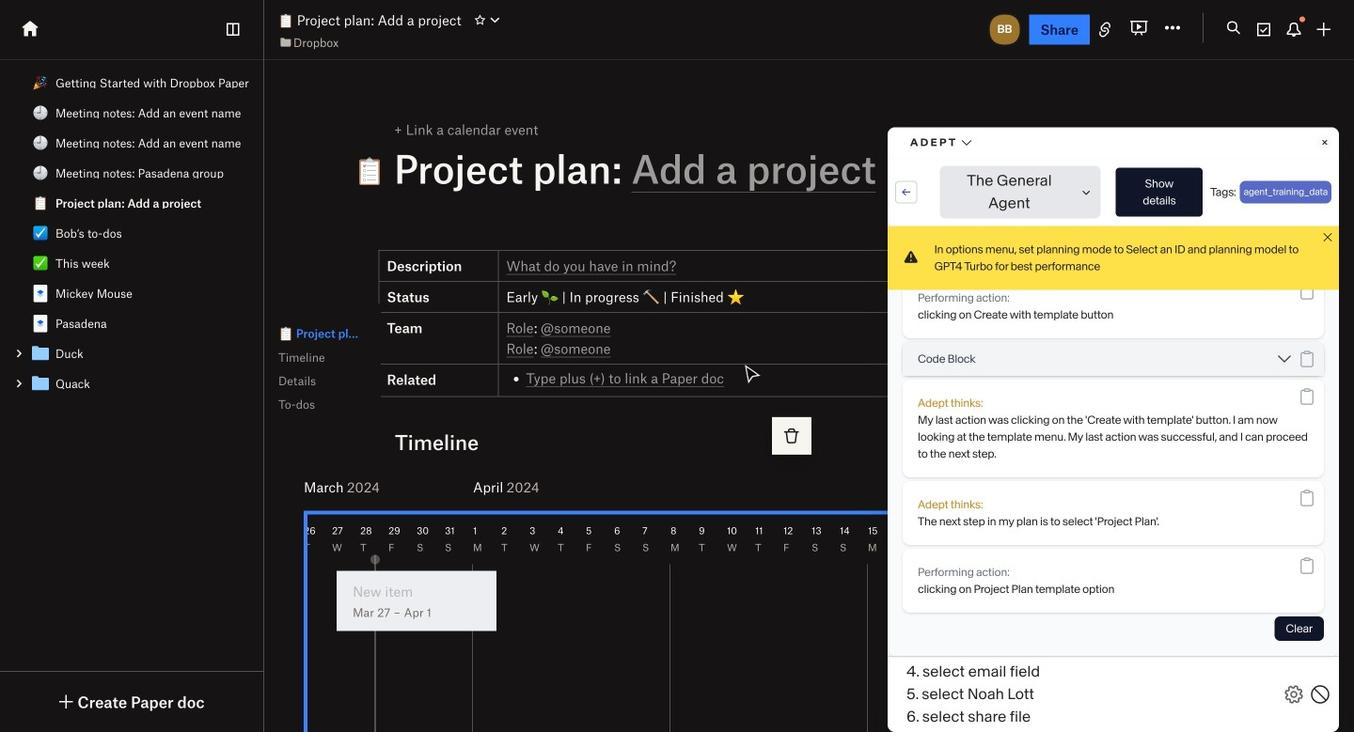 Task type: describe. For each thing, give the bounding box(es) containing it.
overlay image
[[1281, 557, 1304, 580]]

1 nine o'clock image from the top
[[33, 135, 48, 151]]

3 template content image from the top
[[29, 342, 52, 365]]

check mark button image
[[33, 256, 48, 271]]

check box with check image
[[33, 226, 48, 241]]

0 vertical spatial clipboard image
[[278, 13, 294, 28]]

2 vertical spatial clipboard image
[[278, 327, 294, 342]]

close image
[[1281, 557, 1304, 580]]

2 nine o'clock image from the top
[[33, 166, 48, 181]]

1 template content image from the top
[[29, 282, 52, 305]]



Task type: vqa. For each thing, say whether or not it's contained in the screenshot.
overlay "ICON"
yes



Task type: locate. For each thing, give the bounding box(es) containing it.
0 vertical spatial nine o'clock image
[[33, 135, 48, 151]]

0 vertical spatial expand folder image
[[12, 347, 25, 360]]

clipboard image
[[278, 13, 294, 28], [33, 196, 48, 211], [278, 327, 294, 342]]

nine o'clock image
[[33, 135, 48, 151], [33, 166, 48, 181]]

nine o'clock image
[[33, 105, 48, 120]]

party popper image
[[33, 75, 48, 90]]

clipboard image inside / contents list
[[33, 196, 48, 211]]

1 vertical spatial nine o'clock image
[[33, 166, 48, 181]]

/ contents list
[[0, 68, 263, 399]]

1 vertical spatial clipboard image
[[33, 196, 48, 211]]

heading
[[355, 144, 1063, 193]]

2 expand folder image from the top
[[12, 377, 25, 390]]

navigation
[[259, 303, 442, 437]]

expand folder image
[[12, 347, 25, 360], [12, 377, 25, 390]]

1 expand folder image from the top
[[12, 347, 25, 360]]

2 template content image from the top
[[29, 312, 52, 335]]

expand folder image for 2nd template content image from the bottom of the / contents list
[[12, 347, 25, 360]]

nine o'clock image up check box with check image
[[33, 166, 48, 181]]

expand folder image for 1st template content image from the bottom
[[12, 377, 25, 390]]

template content image
[[29, 282, 52, 305], [29, 312, 52, 335], [29, 342, 52, 365], [29, 373, 52, 395]]

1 vertical spatial expand folder image
[[12, 377, 25, 390]]

nine o'clock image down nine o'clock image
[[33, 135, 48, 151]]

4 template content image from the top
[[29, 373, 52, 395]]



